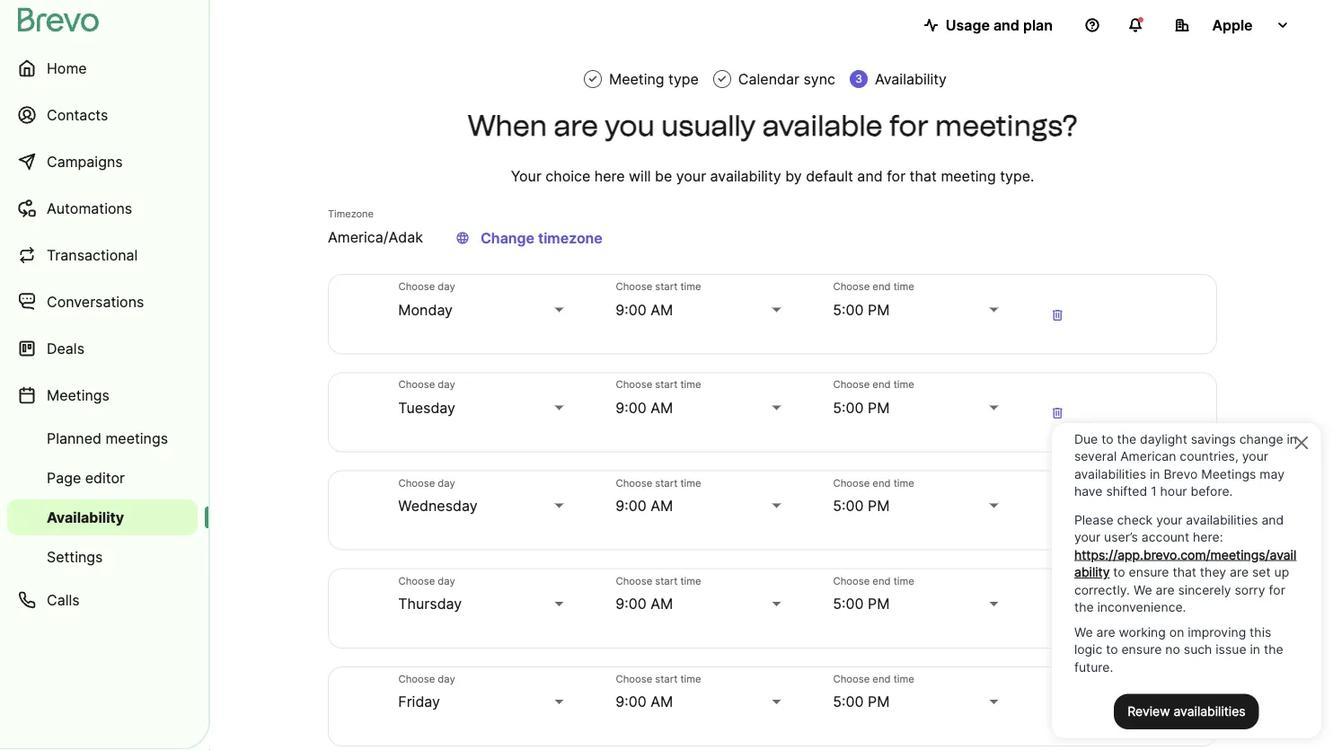 Task type: describe. For each thing, give the bounding box(es) containing it.
am for tuesday
[[651, 399, 673, 416]]

5:00 pm field for wednesday
[[833, 495, 1002, 517]]

5:00 for wednesday
[[833, 497, 864, 515]]

check for meeting
[[588, 73, 598, 85]]

planned
[[47, 429, 101, 447]]

5:00 pm for wednesday
[[833, 497, 890, 515]]

will
[[629, 167, 651, 185]]

delete button for monday
[[1040, 296, 1076, 332]]

5:00 pm for thursday
[[833, 595, 890, 613]]

0 vertical spatial availability
[[875, 70, 947, 88]]

usage and plan button
[[910, 7, 1067, 43]]

5:00 for thursday
[[833, 595, 864, 613]]

pm for friday
[[868, 693, 890, 711]]

home link
[[7, 47, 198, 90]]

your
[[676, 167, 706, 185]]

9:00 am field for monday
[[616, 299, 785, 321]]

5:00 pm field for tuesday
[[833, 397, 1002, 419]]

delete button for wednesday
[[1040, 492, 1076, 528]]

5:00 pm field for thursday
[[833, 593, 1002, 615]]

am for friday
[[651, 693, 673, 711]]

delete button for thursday
[[1040, 591, 1076, 627]]

9:00 for wednesday
[[616, 497, 647, 515]]

delete for friday
[[1051, 699, 1065, 716]]

delete button for friday
[[1040, 689, 1076, 725]]

no color image
[[588, 73, 598, 85]]

pm for tuesday
[[868, 399, 890, 416]]

tuesday
[[398, 399, 455, 416]]

3
[[855, 72, 862, 85]]

language
[[455, 230, 470, 247]]

5:00 for monday
[[833, 301, 864, 318]]

planned meetings link
[[7, 420, 198, 456]]

transactional
[[47, 246, 138, 264]]

delete button for tuesday
[[1040, 394, 1076, 430]]

meeting
[[941, 167, 996, 185]]

5:00 pm field for friday
[[833, 691, 1002, 713]]

contacts link
[[7, 93, 198, 137]]

9:00 for monday
[[616, 301, 647, 318]]

1 vertical spatial and
[[857, 167, 883, 185]]

available
[[762, 108, 883, 143]]

pm for monday
[[868, 301, 890, 318]]

9:00 for friday
[[616, 693, 647, 711]]

type.
[[1000, 167, 1034, 185]]

9:00 am field for friday
[[616, 691, 785, 713]]

am for wednesday
[[651, 497, 673, 515]]

Monday field
[[398, 299, 567, 321]]

remove range image for monday
[[1047, 304, 1069, 326]]

pm for wednesday
[[868, 497, 890, 515]]

remove range image for tuesday
[[1047, 403, 1069, 424]]

deals link
[[7, 327, 198, 370]]

Thursday field
[[398, 593, 567, 615]]

delete for thursday
[[1051, 601, 1065, 618]]

when are you usually available for meetings?
[[467, 108, 1078, 143]]

meetings link
[[7, 374, 198, 417]]

Friday field
[[398, 691, 567, 713]]

1 vertical spatial for
[[887, 167, 906, 185]]

choice
[[546, 167, 591, 185]]

timezone
[[538, 229, 603, 247]]

usage
[[946, 16, 990, 34]]

9:00 for tuesday
[[616, 399, 647, 416]]

0 vertical spatial for
[[889, 108, 929, 143]]

9:00 am field for tuesday
[[616, 397, 785, 419]]

wednesday
[[398, 497, 478, 515]]

apple button
[[1161, 7, 1305, 43]]

editor
[[85, 469, 125, 487]]

9:00 am for friday
[[616, 693, 673, 711]]

9:00 for thursday
[[616, 595, 647, 613]]

9:00 am field for thursday
[[616, 593, 785, 615]]

monday
[[398, 301, 453, 318]]

remove range image for wednesday
[[1047, 501, 1069, 522]]

page
[[47, 469, 81, 487]]

9:00 am field for wednesday
[[616, 495, 785, 517]]

timezone
[[328, 208, 374, 220]]

usage and plan
[[946, 16, 1053, 34]]

remove range image for friday
[[1047, 697, 1069, 718]]

meeting type
[[609, 70, 699, 88]]



Task type: locate. For each thing, give the bounding box(es) containing it.
transactional link
[[7, 234, 198, 277]]

5 am from the top
[[651, 693, 673, 711]]

delete for wednesday
[[1051, 503, 1065, 520]]

3 5:00 from the top
[[833, 497, 864, 515]]

4 remove range image from the top
[[1047, 697, 1069, 718]]

0 vertical spatial and
[[994, 16, 1020, 34]]

9:00
[[616, 301, 647, 318], [616, 399, 647, 416], [616, 497, 647, 515], [616, 595, 647, 613], [616, 693, 647, 711]]

3 pm from the top
[[868, 497, 890, 515]]

5:00 pm for tuesday
[[833, 399, 890, 416]]

4 delete button from the top
[[1040, 591, 1076, 627]]

delete button
[[1040, 296, 1076, 332], [1040, 394, 1076, 430], [1040, 492, 1076, 528], [1040, 591, 1076, 627], [1040, 689, 1076, 725]]

5 9:00 from the top
[[616, 693, 647, 711]]

3 9:00 from the top
[[616, 497, 647, 515]]

5 delete from the top
[[1051, 699, 1065, 716]]

by
[[785, 167, 802, 185]]

page editor link
[[7, 460, 198, 496]]

for up the 'that'
[[889, 108, 929, 143]]

2 9:00 from the top
[[616, 399, 647, 416]]

meetings
[[106, 429, 168, 447]]

1 5:00 pm field from the top
[[833, 299, 1002, 321]]

apple
[[1212, 16, 1253, 34]]

type
[[669, 70, 699, 88]]

check left the "meeting"
[[588, 73, 598, 85]]

settings link
[[7, 539, 198, 575]]

4 9:00 am field from the top
[[616, 593, 785, 615]]

1 delete from the top
[[1051, 307, 1065, 324]]

and left plan
[[994, 16, 1020, 34]]

1 delete button from the top
[[1040, 296, 1076, 332]]

2 5:00 pm from the top
[[833, 399, 890, 416]]

that
[[910, 167, 937, 185]]

friday
[[398, 693, 440, 711]]

2 delete button from the top
[[1040, 394, 1076, 430]]

meetings?
[[935, 108, 1078, 143]]

calendar
[[738, 70, 800, 88]]

are
[[554, 108, 598, 143]]

1 remove range image from the top
[[1047, 304, 1069, 326]]

left image
[[452, 227, 473, 249]]

am for monday
[[651, 301, 673, 318]]

change timezone
[[481, 229, 603, 247]]

america/adak
[[328, 229, 423, 246]]

5 9:00 am field from the top
[[616, 691, 785, 713]]

availability
[[710, 167, 781, 185]]

home
[[47, 59, 87, 77]]

5 5:00 from the top
[[833, 693, 864, 711]]

4 am from the top
[[651, 595, 673, 613]]

page editor
[[47, 469, 125, 487]]

and
[[994, 16, 1020, 34], [857, 167, 883, 185]]

Wednesday field
[[398, 495, 567, 517]]

2 am from the top
[[651, 399, 673, 416]]

3 9:00 am field from the top
[[616, 495, 785, 517]]

1 9:00 am from the top
[[616, 301, 673, 318]]

1 9:00 from the top
[[616, 301, 647, 318]]

3 remove range image from the top
[[1047, 501, 1069, 522]]

for
[[889, 108, 929, 143], [887, 167, 906, 185]]

meeting
[[609, 70, 664, 88]]

availability right "3"
[[875, 70, 947, 88]]

2 pm from the top
[[868, 399, 890, 416]]

1 pm from the top
[[868, 301, 890, 318]]

calls link
[[7, 579, 198, 622]]

usually
[[661, 108, 756, 143]]

9:00 AM field
[[616, 299, 785, 321], [616, 397, 785, 419], [616, 495, 785, 517], [616, 593, 785, 615], [616, 691, 785, 713]]

1 horizontal spatial check
[[717, 73, 728, 85]]

9:00 am for thursday
[[616, 595, 673, 613]]

1 vertical spatial availability
[[47, 509, 124, 526]]

4 5:00 pm from the top
[[833, 595, 890, 613]]

3 am from the top
[[651, 497, 673, 515]]

delete for monday
[[1051, 307, 1065, 324]]

for left the 'that'
[[887, 167, 906, 185]]

availability down page editor
[[47, 509, 124, 526]]

and right default
[[857, 167, 883, 185]]

pm
[[868, 301, 890, 318], [868, 399, 890, 416], [868, 497, 890, 515], [868, 595, 890, 613], [868, 693, 890, 711]]

4 pm from the top
[[868, 595, 890, 613]]

contacts
[[47, 106, 108, 124]]

automations
[[47, 199, 132, 217]]

remove range image
[[1047, 599, 1069, 620]]

2 9:00 am from the top
[[616, 399, 673, 416]]

availability link
[[7, 500, 198, 535]]

3 5:00 pm field from the top
[[833, 495, 1002, 517]]

campaigns link
[[7, 140, 198, 183]]

5 pm from the top
[[868, 693, 890, 711]]

conversations
[[47, 293, 144, 310]]

plan
[[1023, 16, 1053, 34]]

3 delete button from the top
[[1040, 492, 1076, 528]]

4 9:00 from the top
[[616, 595, 647, 613]]

am for thursday
[[651, 595, 673, 613]]

4 9:00 am from the top
[[616, 595, 673, 613]]

your
[[511, 167, 542, 185]]

3 5:00 pm from the top
[[833, 497, 890, 515]]

check
[[588, 73, 598, 85], [717, 73, 728, 85]]

5:00 pm for friday
[[833, 693, 890, 711]]

1 am from the top
[[651, 301, 673, 318]]

2 5:00 from the top
[[833, 399, 864, 416]]

5:00
[[833, 301, 864, 318], [833, 399, 864, 416], [833, 497, 864, 515], [833, 595, 864, 613], [833, 693, 864, 711]]

9:00 am
[[616, 301, 673, 318], [616, 399, 673, 416], [616, 497, 673, 515], [616, 595, 673, 613], [616, 693, 673, 711]]

5:00 pm for monday
[[833, 301, 890, 318]]

automations link
[[7, 187, 198, 230]]

delete inside remove range image
[[1051, 601, 1065, 618]]

4 5:00 from the top
[[833, 595, 864, 613]]

2 remove range image from the top
[[1047, 403, 1069, 424]]

5:00 pm
[[833, 301, 890, 318], [833, 399, 890, 416], [833, 497, 890, 515], [833, 595, 890, 613], [833, 693, 890, 711]]

0 horizontal spatial check
[[588, 73, 598, 85]]

4 delete from the top
[[1051, 601, 1065, 618]]

0 horizontal spatial availability
[[47, 509, 124, 526]]

default
[[806, 167, 853, 185]]

2 5:00 pm field from the top
[[833, 397, 1002, 419]]

2 delete from the top
[[1051, 405, 1065, 422]]

delete for tuesday
[[1051, 405, 1065, 422]]

conversations link
[[7, 280, 198, 323]]

5:00 for tuesday
[[833, 399, 864, 416]]

remove range image
[[1047, 304, 1069, 326], [1047, 403, 1069, 424], [1047, 501, 1069, 522], [1047, 697, 1069, 718]]

5 5:00 pm from the top
[[833, 693, 890, 711]]

2 check from the left
[[717, 73, 728, 85]]

settings
[[47, 548, 103, 566]]

check for calendar
[[717, 73, 728, 85]]

change
[[481, 229, 535, 247]]

1 check from the left
[[588, 73, 598, 85]]

5:00 for friday
[[833, 693, 864, 711]]

5 delete button from the top
[[1040, 689, 1076, 725]]

and inside button
[[994, 16, 1020, 34]]

check right type
[[717, 73, 728, 85]]

4 5:00 pm field from the top
[[833, 593, 1002, 615]]

when
[[467, 108, 547, 143]]

0 horizontal spatial and
[[857, 167, 883, 185]]

meetings
[[47, 386, 110, 404]]

thursday
[[398, 595, 462, 613]]

am
[[651, 301, 673, 318], [651, 399, 673, 416], [651, 497, 673, 515], [651, 595, 673, 613], [651, 693, 673, 711]]

campaigns
[[47, 153, 123, 170]]

1 horizontal spatial and
[[994, 16, 1020, 34]]

9:00 am for tuesday
[[616, 399, 673, 416]]

2 9:00 am field from the top
[[616, 397, 785, 419]]

sync
[[804, 70, 836, 88]]

1 5:00 pm from the top
[[833, 301, 890, 318]]

5 5:00 pm field from the top
[[833, 691, 1002, 713]]

calendar sync
[[738, 70, 836, 88]]

calls
[[47, 591, 80, 609]]

be
[[655, 167, 672, 185]]

planned meetings
[[47, 429, 168, 447]]

1 horizontal spatial availability
[[875, 70, 947, 88]]

9:00 am for wednesday
[[616, 497, 673, 515]]

your choice here will be your availability by default and for that meeting type.
[[511, 167, 1034, 185]]

9:00 am for monday
[[616, 301, 673, 318]]

pm for thursday
[[868, 595, 890, 613]]

deals
[[47, 340, 84, 357]]

you
[[605, 108, 655, 143]]

3 9:00 am from the top
[[616, 497, 673, 515]]

Tuesday field
[[398, 397, 567, 419]]

availability
[[875, 70, 947, 88], [47, 509, 124, 526]]

1 9:00 am field from the top
[[616, 299, 785, 321]]

5 9:00 am from the top
[[616, 693, 673, 711]]

3 delete from the top
[[1051, 503, 1065, 520]]

delete
[[1051, 307, 1065, 324], [1051, 405, 1065, 422], [1051, 503, 1065, 520], [1051, 601, 1065, 618], [1051, 699, 1065, 716]]

5:00 pm field for monday
[[833, 299, 1002, 321]]

no color image
[[717, 73, 728, 85]]

1 5:00 from the top
[[833, 301, 864, 318]]

5:00 PM field
[[833, 299, 1002, 321], [833, 397, 1002, 419], [833, 495, 1002, 517], [833, 593, 1002, 615], [833, 691, 1002, 713]]

here
[[595, 167, 625, 185]]



Task type: vqa. For each thing, say whether or not it's contained in the screenshot.
contacts,
no



